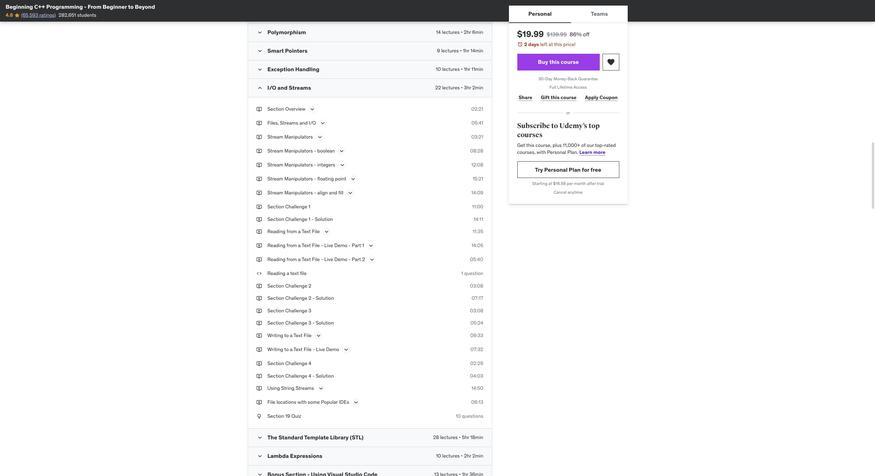 Task type: describe. For each thing, give the bounding box(es) containing it.
solution for section challenge 1 - solution
[[315, 216, 333, 222]]

coupon
[[600, 94, 618, 101]]

library
[[330, 434, 349, 441]]

try
[[535, 166, 543, 173]]

lectures for smart pointers
[[441, 47, 459, 54]]

starting at $16.58 per month after trial cancel anytime
[[532, 181, 604, 195]]

12:08
[[471, 162, 483, 168]]

personal inside personal button
[[528, 10, 552, 17]]

from for reading from a text file - live demo - part 1
[[287, 243, 297, 249]]

reading from a text file
[[267, 229, 320, 235]]

5hr
[[462, 435, 469, 441]]

reading for reading from a text file
[[267, 229, 286, 235]]

pointers
[[285, 47, 308, 54]]

at inside starting at $16.58 per month after trial cancel anytime
[[548, 181, 552, 186]]

07:32
[[471, 347, 483, 353]]

this down $139.99
[[554, 41, 562, 48]]

section challenge 2 - solution
[[267, 295, 334, 302]]

part for 1
[[352, 243, 361, 249]]

05:24
[[471, 320, 483, 326]]

this for get
[[526, 142, 534, 149]]

a left text
[[287, 270, 289, 277]]

10 lectures • 1hr 11min
[[436, 66, 483, 72]]

22 lectures • 3hr 2min
[[435, 85, 483, 91]]

using
[[267, 385, 280, 392]]

a for reading from a text file - live demo - part 1
[[298, 243, 301, 249]]

manipulators for boolean
[[284, 148, 313, 154]]

4 xsmall image from the top
[[256, 204, 262, 211]]

manipulators for integers
[[284, 162, 313, 168]]

apply
[[585, 94, 599, 101]]

30-day money-back guarantee full lifetime access
[[538, 76, 598, 90]]

15:21
[[473, 176, 483, 182]]

stream for stream manipulators - align and fill
[[267, 190, 283, 196]]

day
[[545, 76, 553, 81]]

7 xsmall image from the top
[[256, 270, 262, 277]]

a for writing to a text file
[[290, 333, 293, 339]]

9
[[437, 47, 440, 54]]

2 vertical spatial demo
[[326, 347, 339, 353]]

show lecture description image for file locations with some popular ides
[[353, 399, 360, 406]]

writing for writing to a text file
[[267, 333, 283, 339]]

to for writing to a text file
[[284, 333, 289, 339]]

gift this course link
[[539, 91, 578, 105]]

challenge for section challenge 2
[[285, 283, 307, 289]]

06:13
[[471, 399, 483, 406]]

2 xsmall image from the top
[[256, 134, 262, 141]]

after
[[587, 181, 596, 186]]

writing for writing to a text file - live demo
[[267, 347, 283, 353]]

demo for 1
[[334, 243, 347, 249]]

show lecture description image for writing to a text file - live demo
[[343, 347, 350, 354]]

files, streams and i/o
[[267, 120, 316, 126]]

cancel
[[554, 190, 567, 195]]

template
[[304, 434, 329, 441]]

10 xsmall image from the top
[[256, 320, 262, 327]]

stream manipulators - floating point
[[267, 176, 346, 182]]

top-
[[595, 142, 604, 149]]

show lecture description image for reading from a text file
[[323, 229, 330, 236]]

small image for i/o and streams
[[256, 85, 263, 92]]

manipulators for align
[[284, 190, 313, 196]]

14
[[436, 29, 441, 35]]

text for reading from a text file - live demo - part 1
[[302, 243, 311, 249]]

$19.99 $139.99 86% off
[[517, 29, 590, 39]]

10 lectures • 2hr 2min
[[436, 453, 483, 459]]

a for reading from a text file
[[298, 229, 301, 235]]

30-
[[538, 76, 545, 81]]

ratings)
[[39, 12, 56, 18]]

reading from a text file - live demo - part 2
[[267, 256, 365, 263]]

full
[[550, 85, 556, 90]]

6 xsmall image from the top
[[256, 256, 262, 263]]

students
[[77, 12, 96, 18]]

xsmall image for reading from a text file - live demo - part 1
[[256, 243, 262, 249]]

small image for lambda expressions
[[256, 453, 263, 460]]

from for reading from a text file
[[287, 229, 297, 235]]

course,
[[536, 142, 552, 149]]

personal inside try personal plan for free link
[[544, 166, 568, 173]]

with inside get this course, plus 11,000+ of our top-rated courses, with personal plan.
[[537, 149, 546, 155]]

03:21
[[471, 134, 483, 140]]

show lecture description image for stream manipulators
[[316, 134, 323, 141]]

section 19 quiz
[[267, 413, 301, 420]]

file for reading from a text file
[[312, 229, 320, 235]]

03:08 for 3
[[470, 308, 483, 314]]

apply coupon
[[585, 94, 618, 101]]

days
[[528, 41, 539, 48]]

14:11
[[474, 216, 483, 222]]

share
[[519, 94, 532, 101]]

xsmall image for stream manipulators - integers
[[256, 162, 262, 169]]

show lecture description image for reading from a text file - live demo - part 1
[[368, 243, 375, 249]]

0 vertical spatial at
[[549, 41, 553, 48]]

10 for lambda expressions
[[436, 453, 441, 459]]

course for gift this course
[[561, 94, 577, 101]]

05:41
[[472, 120, 483, 126]]

personal inside get this course, plus 11,000+ of our top-rated courses, with personal plan.
[[547, 149, 566, 155]]

popular
[[321, 399, 338, 406]]

3 for section challenge 3 - solution
[[309, 320, 311, 326]]

beginning
[[6, 3, 33, 10]]

6min
[[472, 29, 483, 35]]

of
[[581, 142, 586, 149]]

wishlist image
[[607, 58, 615, 66]]

show lecture description image for reading from a text file - live demo - part 2
[[369, 256, 376, 263]]

beginner
[[103, 3, 127, 10]]

show lecture description image for stream manipulators - floating point
[[350, 176, 357, 183]]

the
[[267, 434, 277, 441]]

(stl)
[[350, 434, 364, 441]]

writing to a text file - live demo
[[267, 347, 339, 353]]

section for section overview
[[267, 106, 284, 112]]

teams
[[591, 10, 608, 17]]

show lecture description image for stream manipulators - boolean
[[338, 148, 345, 155]]

xsmall image for using string streams
[[256, 385, 262, 392]]

show lecture description image for writing to a text file
[[315, 333, 322, 340]]

c++
[[34, 3, 45, 10]]

alarm image
[[517, 42, 523, 47]]

1 manipulators from the top
[[284, 134, 313, 140]]

tab list containing personal
[[509, 6, 628, 23]]

gift
[[541, 94, 550, 101]]

from for reading from a text file - live demo - part 2
[[287, 256, 297, 263]]

14:05
[[471, 243, 483, 249]]

1hr for smart pointers
[[463, 47, 469, 54]]

11min
[[471, 66, 483, 72]]

4 for section challenge 4 - solution
[[309, 373, 311, 379]]

4.6
[[6, 12, 13, 18]]

show lecture description image for stream manipulators - integers
[[339, 162, 346, 169]]

show lecture description image for files, streams and i/o
[[319, 120, 326, 127]]

small image for the standard template library (stl)
[[256, 435, 263, 442]]

2 days left at this price!
[[524, 41, 576, 48]]

section for section challenge 4 - solution
[[267, 373, 284, 379]]

$139.99
[[547, 31, 567, 38]]

11:00
[[472, 204, 483, 210]]

the standard template library (stl)
[[267, 434, 364, 441]]

2min for i/o and streams
[[472, 85, 483, 91]]

to left beyond
[[128, 3, 134, 10]]

22
[[435, 85, 441, 91]]

challenge for section challenge 3 - solution
[[285, 320, 307, 326]]

challenge for section challenge 2 - solution
[[285, 295, 307, 302]]

section for section 19 quiz
[[267, 413, 284, 420]]

learn more
[[579, 149, 606, 155]]

1 vertical spatial i/o
[[309, 120, 316, 126]]

1 horizontal spatial and
[[299, 120, 308, 126]]

19
[[285, 413, 290, 420]]

to for writing to a text file - live demo
[[284, 347, 289, 353]]

streams for string
[[296, 385, 314, 392]]

03:08 for 2
[[470, 283, 483, 289]]

solution for section challenge 2 - solution
[[316, 295, 334, 302]]

live for 2
[[324, 256, 333, 263]]

section for section challenge 2
[[267, 283, 284, 289]]

handling
[[295, 66, 319, 73]]

8 xsmall image from the top
[[256, 283, 262, 290]]

xsmall image for stream manipulators - align and fill
[[256, 190, 262, 197]]

(65,593 ratings)
[[21, 12, 56, 18]]

a for writing to a text file - live demo
[[290, 347, 293, 353]]

plus
[[553, 142, 562, 149]]

282,651
[[59, 12, 76, 18]]

11,000+
[[563, 142, 580, 149]]

text for reading from a text file - live demo - part 2
[[302, 256, 311, 263]]

reading for reading from a text file - live demo - part 1
[[267, 243, 286, 249]]

a for reading from a text file - live demo - part 2
[[298, 256, 301, 263]]

$16.58
[[553, 181, 566, 186]]

floating
[[317, 176, 334, 182]]

small image
[[256, 66, 263, 73]]

month
[[574, 181, 586, 186]]

xsmall image for writing to a text file - live demo
[[256, 347, 262, 353]]

(65,593
[[21, 12, 38, 18]]

get this course, plus 11,000+ of our top-rated courses, with personal plan.
[[517, 142, 616, 155]]



Task type: vqa. For each thing, say whether or not it's contained in the screenshot.
xsmall icon corresponding to Stream Manipulators - integers
yes



Task type: locate. For each thing, give the bounding box(es) containing it.
1 vertical spatial 1hr
[[464, 66, 470, 72]]

show lecture description image
[[309, 106, 316, 113], [339, 162, 346, 169], [350, 176, 357, 183], [347, 190, 354, 197], [368, 243, 375, 249], [315, 333, 322, 340], [343, 347, 350, 354]]

lambda
[[267, 453, 289, 460]]

2 xsmall image from the top
[[256, 148, 262, 155]]

reading from a text file - live demo - part 1
[[267, 243, 364, 249]]

1 part from the top
[[352, 243, 361, 249]]

1 vertical spatial 03:08
[[470, 308, 483, 314]]

file down "writing to a text file"
[[304, 347, 312, 353]]

per
[[567, 181, 573, 186]]

a
[[298, 229, 301, 235], [298, 243, 301, 249], [298, 256, 301, 263], [287, 270, 289, 277], [290, 333, 293, 339], [290, 347, 293, 353]]

03:08 up 05:24 on the bottom right
[[470, 308, 483, 314]]

section challenge 2
[[267, 283, 311, 289]]

section for section challenge 2 - solution
[[267, 295, 284, 302]]

lectures for exception handling
[[442, 66, 460, 72]]

stream for stream manipulators - boolean
[[267, 148, 283, 154]]

4 section from the top
[[267, 283, 284, 289]]

reading up reading a text file
[[267, 256, 286, 263]]

0 vertical spatial i/o
[[267, 84, 276, 91]]

3hr
[[464, 85, 471, 91]]

section challenge 1
[[267, 204, 310, 210]]

this for gift
[[551, 94, 560, 101]]

this up courses,
[[526, 142, 534, 149]]

2 03:08 from the top
[[470, 308, 483, 314]]

from down reading from a text file
[[287, 243, 297, 249]]

ides
[[339, 399, 349, 406]]

1 horizontal spatial i/o
[[309, 120, 316, 126]]

challenge for section challenge 4 - solution
[[285, 373, 307, 379]]

stream manipulators - integers
[[267, 162, 335, 168]]

4 manipulators from the top
[[284, 176, 313, 182]]

2 section from the top
[[267, 204, 284, 210]]

11:35
[[473, 229, 483, 235]]

3 xsmall image from the top
[[256, 162, 262, 169]]

section for section challenge 1 - solution
[[267, 216, 284, 222]]

3 challenge from the top
[[285, 283, 307, 289]]

with left some
[[297, 399, 307, 406]]

challenge
[[285, 204, 307, 210], [285, 216, 307, 222], [285, 283, 307, 289], [285, 295, 307, 302], [285, 308, 307, 314], [285, 320, 307, 326], [285, 361, 307, 367], [285, 373, 307, 379]]

3 reading from the top
[[267, 256, 286, 263]]

0 vertical spatial streams
[[289, 84, 311, 91]]

lambda expressions
[[267, 453, 322, 460]]

challenge for section challenge 1 - solution
[[285, 216, 307, 222]]

with down course, at right top
[[537, 149, 546, 155]]

18min
[[470, 435, 483, 441]]

stream down stream manipulators - boolean
[[267, 162, 283, 168]]

• left 6min
[[461, 29, 463, 35]]

from up text
[[287, 256, 297, 263]]

streams
[[289, 84, 311, 91], [280, 120, 298, 126], [296, 385, 314, 392]]

streams for and
[[289, 84, 311, 91]]

reading down reading from a text file
[[267, 243, 286, 249]]

learn more link
[[579, 149, 606, 155]]

try personal plan for free link
[[517, 162, 619, 178]]

apply coupon button
[[584, 91, 619, 105]]

• for lambda expressions
[[461, 453, 463, 459]]

2 course from the top
[[561, 94, 577, 101]]

this right the "gift"
[[551, 94, 560, 101]]

off
[[583, 31, 590, 38]]

and down exception
[[278, 84, 288, 91]]

manipulators for floating
[[284, 176, 313, 182]]

7 challenge from the top
[[285, 361, 307, 367]]

4 small image from the top
[[256, 435, 263, 442]]

1 vertical spatial writing
[[267, 347, 283, 353]]

course for buy this course
[[561, 58, 579, 65]]

boolean
[[317, 148, 335, 154]]

10 xsmall image from the top
[[256, 361, 262, 367]]

to left "udemy's"
[[551, 122, 558, 130]]

a down "writing to a text file"
[[290, 347, 293, 353]]

text down section challenge 1 - solution
[[302, 229, 311, 235]]

stream down the stream manipulators - integers in the top left of the page
[[267, 176, 283, 182]]

2 challenge from the top
[[285, 216, 307, 222]]

or
[[566, 110, 570, 115]]

section overview
[[267, 106, 306, 112]]

text
[[290, 270, 299, 277]]

streams down the section challenge 4 - solution
[[296, 385, 314, 392]]

xsmall image for stream manipulators - boolean
[[256, 148, 262, 155]]

• for smart pointers
[[460, 47, 462, 54]]

7 section from the top
[[267, 320, 284, 326]]

0 vertical spatial 10
[[436, 66, 441, 72]]

personal
[[528, 10, 552, 17], [547, 149, 566, 155], [544, 166, 568, 173]]

2min right 3hr
[[472, 85, 483, 91]]

text down "writing to a text file"
[[294, 347, 303, 353]]

5 xsmall image from the top
[[256, 229, 262, 235]]

1 vertical spatial part
[[352, 256, 361, 263]]

3 up "writing to a text file"
[[309, 320, 311, 326]]

11 xsmall image from the top
[[256, 373, 262, 380]]

1 small image from the top
[[256, 29, 263, 36]]

3 xsmall image from the top
[[256, 176, 262, 183]]

lectures for polymorphism
[[442, 29, 460, 35]]

• for i/o and streams
[[461, 85, 463, 91]]

i/o down exception
[[267, 84, 276, 91]]

10 for exception handling
[[436, 66, 441, 72]]

02:21
[[471, 106, 483, 112]]

show lecture description image for section overview
[[309, 106, 316, 113]]

2 reading from the top
[[267, 243, 286, 249]]

text up reading from a text file - live demo - part 2
[[302, 243, 311, 249]]

5 stream from the top
[[267, 190, 283, 196]]

personal up $16.58
[[544, 166, 568, 173]]

1 vertical spatial demo
[[334, 256, 347, 263]]

challenge for section challenge 4
[[285, 361, 307, 367]]

challenge down text
[[285, 283, 307, 289]]

0 vertical spatial 03:08
[[470, 283, 483, 289]]

solution for section challenge 3 - solution
[[316, 320, 334, 326]]

lectures for the standard template library (stl)
[[440, 435, 458, 441]]

6 section from the top
[[267, 308, 284, 314]]

i/o and streams
[[267, 84, 311, 91]]

2 small image from the top
[[256, 47, 263, 54]]

2 part from the top
[[352, 256, 361, 263]]

• left 5hr
[[459, 435, 461, 441]]

• down 28 lectures • 5hr 18min
[[461, 453, 463, 459]]

4 down writing to a text file - live demo
[[309, 361, 311, 367]]

1hr left 11min
[[464, 66, 470, 72]]

4 xsmall image from the top
[[256, 190, 262, 197]]

streams up the stream manipulators
[[280, 120, 298, 126]]

2hr for polymorphism
[[464, 29, 471, 35]]

section for section challenge 3 - solution
[[267, 320, 284, 326]]

6 small image from the top
[[256, 472, 263, 477]]

1 question
[[461, 270, 483, 277]]

subscribe to udemy's top courses
[[517, 122, 600, 139]]

show lecture description image
[[319, 120, 326, 127], [316, 134, 323, 141], [338, 148, 345, 155], [323, 229, 330, 236], [369, 256, 376, 263], [317, 385, 324, 392], [353, 399, 360, 406]]

from down section challenge 1 - solution
[[287, 229, 297, 235]]

10 left questions
[[456, 413, 461, 420]]

solution up writing to a text file - live demo
[[316, 320, 334, 326]]

1 4 from the top
[[309, 361, 311, 367]]

1 vertical spatial 3
[[309, 320, 311, 326]]

4 reading from the top
[[267, 270, 286, 277]]

section for section challenge 1
[[267, 204, 284, 210]]

challenge up section challenge 1 - solution
[[285, 204, 307, 210]]

0 vertical spatial writing
[[267, 333, 283, 339]]

2 4 from the top
[[309, 373, 311, 379]]

text for reading from a text file
[[302, 229, 311, 235]]

overview
[[285, 106, 306, 112]]

2 writing from the top
[[267, 347, 283, 353]]

to for subscribe to udemy's top courses
[[551, 122, 558, 130]]

part for 2
[[352, 256, 361, 263]]

file for reading from a text file - live demo - part 2
[[312, 256, 320, 263]]

4 stream from the top
[[267, 176, 283, 182]]

stream down files,
[[267, 134, 283, 140]]

1 writing from the top
[[267, 333, 283, 339]]

solution up section challenge 3 - solution
[[316, 295, 334, 302]]

show lecture description image for using string streams
[[317, 385, 324, 392]]

challenge up using string streams on the left
[[285, 373, 307, 379]]

manipulators down stream manipulators - boolean
[[284, 162, 313, 168]]

04:03
[[470, 373, 483, 379]]

small image
[[256, 29, 263, 36], [256, 47, 263, 54], [256, 85, 263, 92], [256, 435, 263, 442], [256, 453, 263, 460], [256, 472, 263, 477]]

• left 14min at the top right
[[460, 47, 462, 54]]

file up reading from a text file - live demo - part 1
[[312, 229, 320, 235]]

beginning c++ programming - from beginner to beyond
[[6, 3, 155, 10]]

beyond
[[135, 3, 155, 10]]

a down section challenge 1 - solution
[[298, 229, 301, 235]]

tab list
[[509, 6, 628, 23]]

1 stream from the top
[[267, 134, 283, 140]]

file down reading from a text file - live demo - part 1
[[312, 256, 320, 263]]

0 vertical spatial 3
[[309, 308, 311, 314]]

quiz
[[291, 413, 301, 420]]

3 for section challenge 3
[[309, 308, 311, 314]]

• left 11min
[[461, 66, 463, 72]]

0 vertical spatial and
[[278, 84, 288, 91]]

1 reading from the top
[[267, 229, 286, 235]]

at left $16.58
[[548, 181, 552, 186]]

stream for stream manipulators - floating point
[[267, 176, 283, 182]]

1hr left 14min at the top right
[[463, 47, 469, 54]]

manipulators down the stream manipulators - integers in the top left of the page
[[284, 176, 313, 182]]

4 challenge from the top
[[285, 295, 307, 302]]

2 3 from the top
[[309, 320, 311, 326]]

show lecture description image for stream manipulators - align and fill
[[347, 190, 354, 197]]

08:28
[[470, 148, 483, 154]]

manipulators down stream manipulators - floating point
[[284, 190, 313, 196]]

1 vertical spatial streams
[[280, 120, 298, 126]]

0 vertical spatial course
[[561, 58, 579, 65]]

text down section challenge 3 - solution
[[294, 333, 303, 339]]

0 vertical spatial live
[[324, 243, 333, 249]]

1 challenge from the top
[[285, 204, 307, 210]]

9 section from the top
[[267, 373, 284, 379]]

2 vertical spatial live
[[316, 347, 325, 353]]

12 xsmall image from the top
[[256, 385, 262, 392]]

section
[[267, 106, 284, 112], [267, 204, 284, 210], [267, 216, 284, 222], [267, 283, 284, 289], [267, 295, 284, 302], [267, 308, 284, 314], [267, 320, 284, 326], [267, 361, 284, 367], [267, 373, 284, 379], [267, 413, 284, 420]]

lectures down 28 lectures • 5hr 18min
[[442, 453, 460, 459]]

buy this course button
[[517, 54, 600, 70]]

1 xsmall image from the top
[[256, 106, 262, 113]]

price!
[[563, 41, 576, 48]]

xsmall image for reading from a text file
[[256, 229, 262, 235]]

6 xsmall image from the top
[[256, 243, 262, 249]]

personal up $19.99
[[528, 10, 552, 17]]

reading for reading from a text file - live demo - part 2
[[267, 256, 286, 263]]

live for 1
[[324, 243, 333, 249]]

9 xsmall image from the top
[[256, 295, 262, 302]]

14:50
[[471, 385, 483, 392]]

• for polymorphism
[[461, 29, 463, 35]]

manipulators up stream manipulators - boolean
[[284, 134, 313, 140]]

lectures right 28
[[440, 435, 458, 441]]

i/o up the stream manipulators
[[309, 120, 316, 126]]

manipulators up the stream manipulators - integers in the top left of the page
[[284, 148, 313, 154]]

teams button
[[571, 6, 628, 22]]

text for writing to a text file
[[294, 333, 303, 339]]

exception
[[267, 66, 294, 73]]

2 vertical spatial personal
[[544, 166, 568, 173]]

writing down section challenge 3 - solution
[[267, 333, 283, 339]]

reading for reading a text file
[[267, 270, 286, 277]]

live up the section challenge 4 - solution
[[316, 347, 325, 353]]

course up back
[[561, 58, 579, 65]]

courses,
[[517, 149, 536, 155]]

challenge down section challenge 2 - solution
[[285, 308, 307, 314]]

1 from from the top
[[287, 229, 297, 235]]

stream for stream manipulators
[[267, 134, 283, 140]]

1 vertical spatial from
[[287, 243, 297, 249]]

course down lifetime
[[561, 94, 577, 101]]

2hr
[[464, 29, 471, 35], [464, 453, 471, 459]]

to down section challenge 3 - solution
[[284, 333, 289, 339]]

solution up popular
[[316, 373, 334, 379]]

get
[[517, 142, 525, 149]]

2min for lambda expressions
[[472, 453, 483, 459]]

from
[[88, 3, 101, 10]]

5 small image from the top
[[256, 453, 263, 460]]

challenge for section challenge 1
[[285, 204, 307, 210]]

1 vertical spatial personal
[[547, 149, 566, 155]]

10 section from the top
[[267, 413, 284, 420]]

2 from from the top
[[287, 243, 297, 249]]

2hr left 6min
[[464, 29, 471, 35]]

• for the standard template library (stl)
[[459, 435, 461, 441]]

8 challenge from the top
[[285, 373, 307, 379]]

0 horizontal spatial i/o
[[267, 84, 276, 91]]

6 challenge from the top
[[285, 320, 307, 326]]

lectures up 22 lectures • 3hr 2min
[[442, 66, 460, 72]]

file down section challenge 3 - solution
[[304, 333, 312, 339]]

to up section challenge 4
[[284, 347, 289, 353]]

0 vertical spatial demo
[[334, 243, 347, 249]]

section for section challenge 4
[[267, 361, 284, 367]]

1 vertical spatial 2min
[[472, 453, 483, 459]]

live up reading from a text file - live demo - part 2
[[324, 243, 333, 249]]

0 horizontal spatial with
[[297, 399, 307, 406]]

10 down 28
[[436, 453, 441, 459]]

writing up section challenge 4
[[267, 347, 283, 353]]

1 vertical spatial 4
[[309, 373, 311, 379]]

challenge up "writing to a text file"
[[285, 320, 307, 326]]

12 xsmall image from the top
[[256, 413, 262, 420]]

file for writing to a text file - live demo
[[304, 347, 312, 353]]

access
[[574, 85, 587, 90]]

file for writing to a text file
[[304, 333, 312, 339]]

demo
[[334, 243, 347, 249], [334, 256, 347, 263], [326, 347, 339, 353]]

2min down 18min
[[472, 453, 483, 459]]

5 section from the top
[[267, 295, 284, 302]]

3 section from the top
[[267, 216, 284, 222]]

03:08
[[470, 283, 483, 289], [470, 308, 483, 314]]

and left fill
[[329, 190, 337, 196]]

0 vertical spatial 4
[[309, 361, 311, 367]]

buy
[[538, 58, 548, 65]]

• left 3hr
[[461, 85, 463, 91]]

1 course from the top
[[561, 58, 579, 65]]

2 vertical spatial from
[[287, 256, 297, 263]]

small image for polymorphism
[[256, 29, 263, 36]]

stream for stream manipulators - integers
[[267, 162, 283, 168]]

9 lectures • 1hr 14min
[[437, 47, 483, 54]]

part
[[352, 243, 361, 249], [352, 256, 361, 263]]

subscribe
[[517, 122, 550, 130]]

stream down the stream manipulators
[[267, 148, 283, 154]]

lectures right 14
[[442, 29, 460, 35]]

1 xsmall image from the top
[[256, 120, 262, 127]]

money-
[[554, 76, 568, 81]]

courses
[[517, 131, 543, 139]]

fill
[[338, 190, 344, 196]]

section for section challenge 3
[[267, 308, 284, 314]]

small image for smart pointers
[[256, 47, 263, 54]]

challenge for section challenge 3
[[285, 308, 307, 314]]

1 2min from the top
[[472, 85, 483, 91]]

streams down the exception handling
[[289, 84, 311, 91]]

to inside subscribe to udemy's top courses
[[551, 122, 558, 130]]

28
[[433, 435, 439, 441]]

3 small image from the top
[[256, 85, 263, 92]]

text for writing to a text file - live demo
[[294, 347, 303, 353]]

stream manipulators - align and fill
[[267, 190, 344, 196]]

3 stream from the top
[[267, 162, 283, 168]]

-
[[84, 3, 86, 10], [314, 148, 316, 154], [314, 162, 316, 168], [314, 176, 316, 182], [314, 190, 316, 196], [312, 216, 314, 222], [321, 243, 323, 249], [349, 243, 351, 249], [321, 256, 323, 263], [349, 256, 351, 263], [313, 295, 315, 302], [313, 320, 315, 326], [313, 347, 315, 353], [313, 373, 315, 379]]

and down overview
[[299, 120, 308, 126]]

1 section from the top
[[267, 106, 284, 112]]

exception handling
[[267, 66, 319, 73]]

at right 'left'
[[549, 41, 553, 48]]

standard
[[279, 434, 303, 441]]

1 horizontal spatial with
[[537, 149, 546, 155]]

file for reading from a text file - live demo - part 1
[[312, 243, 320, 249]]

11 xsmall image from the top
[[256, 399, 262, 406]]

10
[[436, 66, 441, 72], [456, 413, 461, 420], [436, 453, 441, 459]]

2 vertical spatial 10
[[436, 453, 441, 459]]

1 vertical spatial and
[[299, 120, 308, 126]]

1hr for exception handling
[[464, 66, 470, 72]]

2 manipulators from the top
[[284, 148, 313, 154]]

0 horizontal spatial and
[[278, 84, 288, 91]]

lectures for lambda expressions
[[442, 453, 460, 459]]

1hr
[[463, 47, 469, 54], [464, 66, 470, 72]]

5 manipulators from the top
[[284, 190, 313, 196]]

1 03:08 from the top
[[470, 283, 483, 289]]

2 vertical spatial and
[[329, 190, 337, 196]]

3 from from the top
[[287, 256, 297, 263]]

live down reading from a text file - live demo - part 1
[[324, 256, 333, 263]]

a down section challenge 3 - solution
[[290, 333, 293, 339]]

challenge up the section challenge 4 - solution
[[285, 361, 307, 367]]

xsmall image for writing to a text file
[[256, 333, 262, 339]]

10 down 9
[[436, 66, 441, 72]]

• for exception handling
[[461, 66, 463, 72]]

1 vertical spatial at
[[548, 181, 552, 186]]

files,
[[267, 120, 279, 126]]

trial
[[597, 181, 604, 186]]

5 xsmall image from the top
[[256, 216, 262, 223]]

4 up using string streams on the left
[[309, 373, 311, 379]]

demo for 2
[[334, 256, 347, 263]]

05:40
[[470, 256, 483, 263]]

anytime
[[568, 190, 583, 195]]

5 challenge from the top
[[285, 308, 307, 314]]

0 vertical spatial personal
[[528, 10, 552, 17]]

file up reading from a text file - live demo - part 2
[[312, 243, 320, 249]]

this inside get this course, plus 11,000+ of our top-rated courses, with personal plan.
[[526, 142, 534, 149]]

reading up section challenge 2
[[267, 270, 286, 277]]

0 vertical spatial 2hr
[[464, 29, 471, 35]]

2 vertical spatial streams
[[296, 385, 314, 392]]

1 vertical spatial course
[[561, 94, 577, 101]]

8 xsmall image from the top
[[256, 333, 262, 339]]

starting
[[532, 181, 547, 186]]

3 manipulators from the top
[[284, 162, 313, 168]]

plan.
[[567, 149, 578, 155]]

xsmall image
[[256, 120, 262, 127], [256, 148, 262, 155], [256, 162, 262, 169], [256, 190, 262, 197], [256, 229, 262, 235], [256, 243, 262, 249], [256, 308, 262, 315], [256, 333, 262, 339], [256, 347, 262, 353], [256, 361, 262, 367], [256, 373, 262, 380], [256, 385, 262, 392]]

2hr for lambda expressions
[[464, 453, 471, 459]]

9 xsmall image from the top
[[256, 347, 262, 353]]

lectures for i/o and streams
[[442, 85, 460, 91]]

text up file
[[302, 256, 311, 263]]

0 vertical spatial part
[[352, 243, 361, 249]]

smart pointers
[[267, 47, 308, 54]]

a down reading from a text file
[[298, 243, 301, 249]]

7 xsmall image from the top
[[256, 308, 262, 315]]

1 3 from the top
[[309, 308, 311, 314]]

expressions
[[290, 453, 322, 460]]

1 vertical spatial 10
[[456, 413, 461, 420]]

this inside button
[[549, 58, 560, 65]]

0 vertical spatial 1hr
[[463, 47, 469, 54]]

file down using
[[267, 399, 275, 406]]

stream up section challenge 1
[[267, 190, 283, 196]]

lectures right 22 in the top of the page
[[442, 85, 460, 91]]

1 vertical spatial live
[[324, 256, 333, 263]]

solution for section challenge 4 - solution
[[316, 373, 334, 379]]

86%
[[570, 31, 582, 38]]

section challenge 3
[[267, 308, 311, 314]]

2 horizontal spatial and
[[329, 190, 337, 196]]

0 vertical spatial from
[[287, 229, 297, 235]]

1 vertical spatial 2hr
[[464, 453, 471, 459]]

0 vertical spatial 2min
[[472, 85, 483, 91]]

1 vertical spatial with
[[297, 399, 307, 406]]

polymorphism
[[267, 29, 306, 36]]

personal down plus
[[547, 149, 566, 155]]

challenge up section challenge 3 on the left of the page
[[285, 295, 307, 302]]

lectures right 9
[[441, 47, 459, 54]]

plan
[[569, 166, 581, 173]]

smart
[[267, 47, 284, 54]]

2min
[[472, 85, 483, 91], [472, 453, 483, 459]]

a up file
[[298, 256, 301, 263]]

xsmall image
[[256, 106, 262, 113], [256, 134, 262, 141], [256, 176, 262, 183], [256, 204, 262, 211], [256, 216, 262, 223], [256, 256, 262, 263], [256, 270, 262, 277], [256, 283, 262, 290], [256, 295, 262, 302], [256, 320, 262, 327], [256, 399, 262, 406], [256, 413, 262, 420]]

8 section from the top
[[267, 361, 284, 367]]

3 up section challenge 3 - solution
[[309, 308, 311, 314]]

course inside button
[[561, 58, 579, 65]]

this right "buy" at the right top
[[549, 58, 560, 65]]

lectures
[[442, 29, 460, 35], [441, 47, 459, 54], [442, 66, 460, 72], [442, 85, 460, 91], [440, 435, 458, 441], [442, 453, 460, 459]]

stream manipulators - boolean
[[267, 148, 335, 154]]

back
[[568, 76, 577, 81]]

using string streams
[[267, 385, 314, 392]]

live
[[324, 243, 333, 249], [324, 256, 333, 263], [316, 347, 325, 353]]

reading a text file
[[267, 270, 307, 277]]

this for buy
[[549, 58, 560, 65]]

solution down align
[[315, 216, 333, 222]]

course
[[561, 58, 579, 65], [561, 94, 577, 101]]

03:08 up 07:17
[[470, 283, 483, 289]]

2 stream from the top
[[267, 148, 283, 154]]

2 2min from the top
[[472, 453, 483, 459]]

0 vertical spatial with
[[537, 149, 546, 155]]



